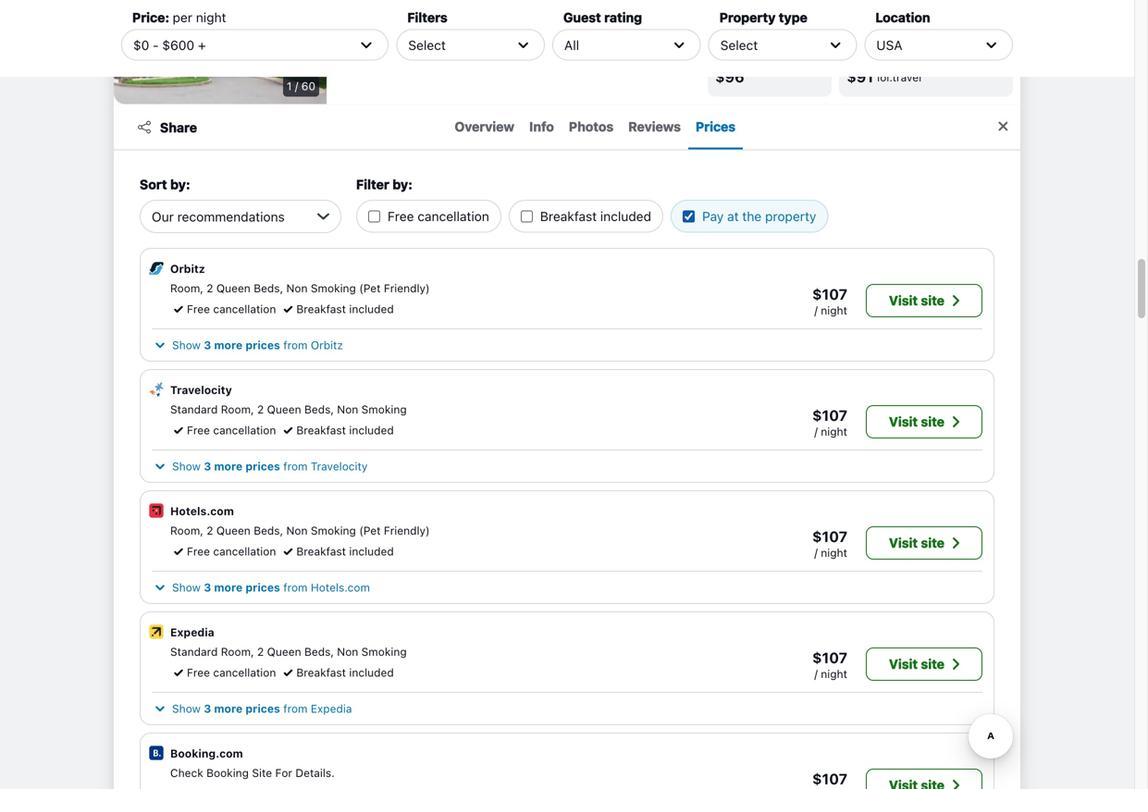 Task type: locate. For each thing, give the bounding box(es) containing it.
breakfast inside multi-select list box
[[540, 209, 597, 224]]

breakfast included button up show 3 more prices from hotels.com
[[280, 543, 394, 560]]

cancellation up show 3 more prices from orbitz
[[213, 303, 276, 316]]

(pet
[[359, 282, 381, 295], [359, 524, 381, 537]]

0 vertical spatial expedia
[[715, 54, 759, 67]]

breakfast included button up show 3 more prices from orbitz
[[280, 301, 394, 317]]

/ for travelocity
[[814, 425, 818, 438]]

$0 - $600 +
[[133, 37, 206, 53]]

2 horizontal spatial expedia
[[715, 54, 759, 67]]

filter by:
[[356, 177, 413, 192]]

included
[[600, 209, 651, 224], [349, 303, 394, 316], [349, 424, 394, 437], [349, 545, 394, 558], [349, 666, 394, 679]]

1 vertical spatial hotels.com
[[311, 581, 370, 594]]

3 more from the top
[[214, 581, 243, 594]]

beds, down show 3 more prices from hotels.com
[[304, 645, 334, 658]]

1 vertical spatial (pet
[[359, 524, 381, 537]]

$0
[[133, 37, 149, 53]]

orbitz
[[170, 262, 205, 275], [311, 339, 343, 352]]

2 visit from the top
[[889, 414, 918, 429]]

1 $107 / night from the top
[[812, 285, 847, 317]]

3
[[204, 339, 211, 352], [204, 460, 211, 473], [204, 581, 211, 594], [204, 702, 211, 715]]

by: right the sort
[[170, 177, 190, 192]]

1
[[287, 80, 292, 93]]

0 horizontal spatial expedia
[[170, 626, 214, 639]]

smoking
[[311, 282, 356, 295], [361, 403, 407, 416], [311, 524, 356, 537], [361, 645, 407, 658]]

breakfast included button
[[280, 301, 394, 317], [280, 422, 394, 439], [280, 543, 394, 560], [280, 664, 394, 681]]

4 breakfast included button from the top
[[280, 664, 394, 681]]

3 from from the top
[[283, 581, 308, 594]]

our lowest price: $91 lol.travel
[[847, 54, 942, 86]]

more for from hotels.com
[[214, 581, 243, 594]]

4 prices from the top
[[246, 702, 280, 715]]

0 horizontal spatial -
[[153, 37, 159, 53]]

free cancellation down filter by:
[[388, 209, 489, 224]]

view deal button
[[875, 0, 1005, 25]]

3 visit from the top
[[889, 535, 918, 551]]

check
[[170, 767, 203, 780]]

2 by: from the left
[[393, 177, 413, 192]]

free
[[388, 209, 414, 224], [187, 303, 210, 316], [187, 424, 210, 437], [187, 545, 210, 558], [187, 666, 210, 679]]

0 horizontal spatial select
[[408, 37, 446, 53]]

free cancellation button up show 3 more prices from travelocity
[[170, 422, 276, 439]]

1 vertical spatial standard room, 2 queen beds, non smoking
[[170, 645, 407, 658]]

night for show 3 more prices from orbitz
[[821, 304, 847, 317]]

0 vertical spatial (pet
[[359, 282, 381, 295]]

-
[[358, 24, 364, 39], [153, 37, 159, 53]]

cancellation for hotels.com
[[213, 545, 276, 558]]

free cancellation up show 3 more prices from expedia
[[187, 666, 276, 679]]

2 select from the left
[[720, 37, 758, 53]]

cancellation for travelocity
[[213, 424, 276, 437]]

site
[[921, 293, 945, 308], [921, 414, 945, 429], [921, 535, 945, 551], [921, 656, 945, 672], [252, 767, 272, 780]]

4 $107 / night from the top
[[812, 649, 847, 681]]

breakfast included
[[540, 209, 651, 224], [296, 303, 394, 316], [296, 424, 394, 437], [296, 545, 394, 558], [296, 666, 394, 679]]

2 visit site button from the top
[[866, 405, 983, 439]]

0 vertical spatial standard
[[170, 403, 218, 416]]

standard room, 2 queen beds, non smoking up show 3 more prices from expedia
[[170, 645, 407, 658]]

more
[[214, 339, 243, 352], [214, 460, 243, 473], [214, 581, 243, 594], [214, 702, 243, 715]]

60
[[301, 80, 316, 93]]

$107 / night
[[812, 285, 847, 317], [812, 407, 847, 438], [812, 528, 847, 559], [812, 649, 847, 681]]

3 free cancellation button from the top
[[170, 543, 276, 560]]

at
[[727, 209, 739, 224]]

visit for expedia
[[889, 656, 918, 672]]

0 horizontal spatial hotels.com
[[170, 505, 234, 518]]

prices button
[[688, 105, 743, 149]]

visit site for show 3 more prices from travelocity
[[889, 414, 945, 429]]

excellent
[[367, 24, 425, 39]]

0 vertical spatial standard room, 2 queen beds, non smoking
[[170, 403, 407, 416]]

breakfast up show 3 more prices from orbitz
[[296, 303, 346, 316]]

3 breakfast included button from the top
[[280, 543, 394, 560]]

1 room, 2 queen beds, non smoking (pet friendly) from the top
[[170, 282, 430, 295]]

site inside booking.com check booking site for details. $107
[[252, 767, 272, 780]]

room, 2 queen beds, non smoking (pet friendly) up show 3 more prices from orbitz
[[170, 282, 430, 295]]

included for orbitz
[[349, 303, 394, 316]]

site for expedia
[[921, 656, 945, 672]]

1 vertical spatial friendly)
[[384, 524, 430, 537]]

free cancellation for orbitz
[[187, 303, 276, 316]]

beds,
[[254, 282, 283, 295], [304, 403, 334, 416], [254, 524, 283, 537], [304, 645, 334, 658]]

free cancellation button up show 3 more prices from hotels.com
[[170, 543, 276, 560]]

4 free cancellation button from the top
[[170, 664, 276, 681]]

included for travelocity
[[349, 424, 394, 437]]

select down filters
[[408, 37, 446, 53]]

2 standard from the top
[[170, 645, 218, 658]]

free cancellation up show 3 more prices from orbitz
[[187, 303, 276, 316]]

4 from from the top
[[283, 702, 308, 715]]

0 vertical spatial hotels.com
[[170, 505, 234, 518]]

room, 2 queen beds, non smoking (pet friendly)
[[170, 282, 430, 295], [170, 524, 430, 537]]

show for show 3 more prices from hotels.com
[[172, 581, 201, 594]]

for
[[275, 767, 292, 780]]

overview
[[455, 119, 515, 134]]

location
[[876, 10, 930, 25]]

prices for from expedia
[[246, 702, 280, 715]]

1 horizontal spatial -
[[358, 24, 364, 39]]

3 for show 3 more prices from expedia
[[204, 702, 211, 715]]

2 vertical spatial expedia
[[311, 702, 352, 715]]

3 3 from the top
[[204, 581, 211, 594]]

by:
[[170, 177, 190, 192], [393, 177, 413, 192]]

free for travelocity
[[187, 424, 210, 437]]

night
[[196, 10, 226, 25], [821, 304, 847, 317], [821, 425, 847, 438], [821, 546, 847, 559], [821, 668, 847, 681]]

4 3 from the top
[[204, 702, 211, 715]]

1 horizontal spatial select
[[720, 37, 758, 53]]

breakfast right breakfast included option
[[540, 209, 597, 224]]

2 room, 2 queen beds, non smoking (pet friendly) from the top
[[170, 524, 430, 537]]

free cancellation up show 3 more prices from hotels.com
[[187, 545, 276, 558]]

4 show from the top
[[172, 702, 201, 715]]

Free cancellation checkbox
[[368, 210, 380, 222]]

orbitz image
[[148, 260, 165, 277]]

visit site
[[889, 293, 945, 308], [889, 414, 945, 429], [889, 535, 945, 551], [889, 656, 945, 672]]

prices
[[246, 339, 280, 352], [246, 460, 280, 473], [246, 581, 280, 594], [246, 702, 280, 715]]

1 standard from the top
[[170, 403, 218, 416]]

expedia
[[715, 54, 759, 67], [170, 626, 214, 639], [311, 702, 352, 715]]

expedia down property
[[715, 54, 759, 67]]

2 breakfast included button from the top
[[280, 422, 394, 439]]

breakfast up show 3 more prices from travelocity
[[296, 424, 346, 437]]

usa
[[877, 37, 903, 53]]

4 visit site from the top
[[889, 656, 945, 672]]

1 horizontal spatial travelocity
[[311, 460, 368, 473]]

$107
[[812, 285, 847, 303], [812, 407, 847, 424], [812, 528, 847, 545], [812, 649, 847, 667], [812, 770, 847, 788]]

2 friendly) from the top
[[384, 524, 430, 537]]

2 more from the top
[[214, 460, 243, 473]]

free up show 3 more prices from travelocity
[[187, 424, 210, 437]]

1 from from the top
[[283, 339, 308, 352]]

cancellation inside multi-select list box
[[418, 209, 489, 224]]

1 visit from the top
[[889, 293, 918, 308]]

cancellation up show 3 more prices from hotels.com
[[213, 545, 276, 558]]

all
[[564, 37, 579, 53]]

1 vertical spatial $96
[[715, 68, 745, 86]]

free cancellation button
[[170, 301, 276, 317], [170, 422, 276, 439], [170, 543, 276, 560], [170, 664, 276, 681]]

2 standard room, 2 queen beds, non smoking from the top
[[170, 645, 407, 658]]

- right $0
[[153, 37, 159, 53]]

breakfast included button up show 3 more prices from expedia
[[280, 664, 394, 681]]

lowest
[[870, 54, 907, 67]]

non
[[286, 282, 308, 295], [337, 403, 358, 416], [286, 524, 308, 537], [337, 645, 358, 658]]

breakfast included button for expedia
[[280, 664, 394, 681]]

breakfast included button up show 3 more prices from travelocity
[[280, 422, 394, 439]]

3 visit site from the top
[[889, 535, 945, 551]]

free cancellation button up show 3 more prices from orbitz
[[170, 301, 276, 317]]

2 up show 3 more prices from orbitz
[[207, 282, 213, 295]]

expedia up details.
[[311, 702, 352, 715]]

1 standard room, 2 queen beds, non smoking from the top
[[170, 403, 407, 416]]

4 visit site button from the top
[[866, 648, 983, 681]]

3 $107 from the top
[[812, 528, 847, 545]]

$91
[[847, 68, 874, 86]]

free cancellation button for travelocity
[[170, 422, 276, 439]]

free cancellation inside multi-select list box
[[388, 209, 489, 224]]

1 horizontal spatial by:
[[393, 177, 413, 192]]

night for show 3 more prices from expedia
[[821, 668, 847, 681]]

travelocity image
[[148, 381, 165, 398]]

free for expedia
[[187, 666, 210, 679]]

2
[[207, 282, 213, 295], [257, 403, 264, 416], [207, 524, 213, 537], [257, 645, 264, 658]]

$107 / night for hotels.com
[[812, 528, 847, 559]]

show 3 more prices from hotels.com
[[172, 581, 370, 594]]

2 3 from the top
[[204, 460, 211, 473]]

1 visit site button from the top
[[866, 284, 983, 317]]

cancellation left breakfast included option
[[418, 209, 489, 224]]

tab list
[[208, 105, 982, 149]]

1 more from the top
[[214, 339, 243, 352]]

2 $107 from the top
[[812, 407, 847, 424]]

- for $0
[[153, 37, 159, 53]]

1 select from the left
[[408, 37, 446, 53]]

1 visit site from the top
[[889, 293, 945, 308]]

visit
[[889, 293, 918, 308], [889, 414, 918, 429], [889, 535, 918, 551], [889, 656, 918, 672]]

expedia right expedia image
[[170, 626, 214, 639]]

1 free cancellation button from the top
[[170, 301, 276, 317]]

visit site button for from orbitz
[[866, 284, 983, 317]]

free up show 3 more prices from expedia
[[187, 666, 210, 679]]

4 $107 from the top
[[812, 649, 847, 667]]

1 vertical spatial standard
[[170, 645, 218, 658]]

2 $107 / night from the top
[[812, 407, 847, 438]]

from for expedia
[[283, 702, 308, 715]]

/
[[295, 80, 298, 93], [814, 304, 818, 317], [814, 425, 818, 438], [814, 546, 818, 559], [814, 668, 818, 681]]

free cancellation button for hotels.com
[[170, 543, 276, 560]]

expedia $96
[[715, 54, 759, 86]]

free cancellation up show 3 more prices from travelocity
[[187, 424, 276, 437]]

beds, up show 3 more prices from travelocity
[[304, 403, 334, 416]]

reviews button
[[621, 105, 688, 149]]

5 $107 from the top
[[812, 770, 847, 788]]

3 $107 / night from the top
[[812, 528, 847, 559]]

$107 inside booking.com check booking site for details. $107
[[812, 770, 847, 788]]

view
[[897, 0, 932, 18]]

hotels.com image
[[148, 502, 165, 519]]

cancellation
[[418, 209, 489, 224], [213, 303, 276, 316], [213, 424, 276, 437], [213, 545, 276, 558], [213, 666, 276, 679]]

standard room, 2 queen beds, non smoking up show 3 more prices from travelocity
[[170, 403, 407, 416]]

free cancellation button up show 3 more prices from expedia
[[170, 664, 276, 681]]

1 (pet from the top
[[359, 282, 381, 295]]

1 prices from the top
[[246, 339, 280, 352]]

multi-select list box
[[356, 192, 836, 233]]

4 visit from the top
[[889, 656, 918, 672]]

0 horizontal spatial by:
[[170, 177, 190, 192]]

- right 9.0
[[358, 24, 364, 39]]

3 prices from the top
[[246, 581, 280, 594]]

0 vertical spatial friendly)
[[384, 282, 430, 295]]

4 more from the top
[[214, 702, 243, 715]]

room,
[[170, 282, 203, 295], [221, 403, 254, 416], [170, 524, 203, 537], [221, 645, 254, 658]]

1 friendly) from the top
[[384, 282, 430, 295]]

2 visit site from the top
[[889, 414, 945, 429]]

breakfast up show 3 more prices from expedia
[[296, 666, 346, 679]]

2 up show 3 more prices from travelocity
[[257, 403, 264, 416]]

property
[[720, 10, 776, 25]]

free cancellation button for orbitz
[[170, 301, 276, 317]]

standard room, 2 queen beds, non smoking
[[170, 403, 407, 416], [170, 645, 407, 658]]

1 vertical spatial expedia
[[170, 626, 214, 639]]

by: right filter
[[393, 177, 413, 192]]

$107 for expedia
[[812, 649, 847, 667]]

booking.com image
[[148, 745, 165, 761]]

1 horizontal spatial orbitz
[[311, 339, 343, 352]]

$96 up expedia $96
[[716, 3, 752, 25]]

visit site button for from expedia
[[866, 648, 983, 681]]

free up show 3 more prices from orbitz
[[187, 303, 210, 316]]

info
[[529, 119, 554, 134]]

1 vertical spatial travelocity
[[311, 460, 368, 473]]

visit site for show 3 more prices from hotels.com
[[889, 535, 945, 551]]

0 horizontal spatial orbitz
[[170, 262, 205, 275]]

2 show from the top
[[172, 460, 201, 473]]

type
[[779, 10, 808, 25]]

$96 up prices
[[715, 68, 745, 86]]

breakfast up show 3 more prices from hotels.com
[[296, 545, 346, 558]]

1 show from the top
[[172, 339, 201, 352]]

1 / 60
[[287, 80, 316, 93]]

3 show from the top
[[172, 581, 201, 594]]

travelocity
[[170, 384, 232, 396], [311, 460, 368, 473]]

free up show 3 more prices from hotels.com
[[187, 545, 210, 558]]

Breakfast included checkbox
[[521, 210, 533, 222]]

booking
[[206, 767, 249, 780]]

property
[[765, 209, 816, 224]]

$600
[[162, 37, 194, 53]]

more for from travelocity
[[214, 460, 243, 473]]

cancellation up show 3 more prices from travelocity
[[213, 424, 276, 437]]

free cancellation for travelocity
[[187, 424, 276, 437]]

2 (pet from the top
[[359, 524, 381, 537]]

queen
[[216, 282, 251, 295], [267, 403, 301, 416], [216, 524, 251, 537], [267, 645, 301, 658]]

breakfast included button for hotels.com
[[280, 543, 394, 560]]

from for orbitz
[[283, 339, 308, 352]]

1 $107 from the top
[[812, 285, 847, 303]]

visit site button
[[866, 284, 983, 317], [866, 405, 983, 439], [866, 526, 983, 560], [866, 648, 983, 681]]

pay
[[702, 209, 724, 224]]

2 free cancellation button from the top
[[170, 422, 276, 439]]

visit site button for from travelocity
[[866, 405, 983, 439]]

(pet for orbitz
[[359, 282, 381, 295]]

0 horizontal spatial travelocity
[[170, 384, 232, 396]]

standard
[[170, 403, 218, 416], [170, 645, 218, 658]]

room, 2 queen beds, non smoking (pet friendly) for hotels.com
[[170, 524, 430, 537]]

from
[[283, 339, 308, 352], [283, 460, 308, 473], [283, 581, 308, 594], [283, 702, 308, 715]]

site for hotels.com
[[921, 535, 945, 551]]

0 vertical spatial $96
[[716, 3, 752, 25]]

1 vertical spatial orbitz
[[311, 339, 343, 352]]

standard down show 3 more prices from orbitz
[[170, 403, 218, 416]]

standard room, 2 queen beds, non smoking for from travelocity
[[170, 403, 407, 416]]

0 vertical spatial room, 2 queen beds, non smoking (pet friendly)
[[170, 282, 430, 295]]

free right free cancellation option
[[388, 209, 414, 224]]

select up expedia $96
[[720, 37, 758, 53]]

2 from from the top
[[283, 460, 308, 473]]

1 by: from the left
[[170, 177, 190, 192]]

1 vertical spatial room, 2 queen beds, non smoking (pet friendly)
[[170, 524, 430, 537]]

standard room, 2 queen beds, non smoking for from expedia
[[170, 645, 407, 658]]

$107 for travelocity
[[812, 407, 847, 424]]

cancellation up show 3 more prices from expedia
[[213, 666, 276, 679]]

friendly) for orbitz
[[384, 282, 430, 295]]

friendly)
[[384, 282, 430, 295], [384, 524, 430, 537]]

sort
[[140, 177, 167, 192]]

3 visit site button from the top
[[866, 526, 983, 560]]

select
[[408, 37, 446, 53], [720, 37, 758, 53]]

free cancellation
[[388, 209, 489, 224], [187, 303, 276, 316], [187, 424, 276, 437], [187, 545, 276, 558], [187, 666, 276, 679]]

beds, up show 3 more prices from orbitz
[[254, 282, 283, 295]]

1 breakfast included button from the top
[[280, 301, 394, 317]]

2 prices from the top
[[246, 460, 280, 473]]

free inside multi-select list box
[[388, 209, 414, 224]]

visit for orbitz
[[889, 293, 918, 308]]

room, 2 queen beds, non smoking (pet friendly) up show 3 more prices from hotels.com
[[170, 524, 430, 537]]

1 3 from the top
[[204, 339, 211, 352]]

included for expedia
[[349, 666, 394, 679]]

prices for from orbitz
[[246, 339, 280, 352]]

standard up show 3 more prices from expedia
[[170, 645, 218, 658]]



Task type: vqa. For each thing, say whether or not it's contained in the screenshot.
second the standard
yes



Task type: describe. For each thing, give the bounding box(es) containing it.
comfort inn & suites colonial, (sturbridge, usa) image
[[114, 0, 327, 104]]

filter
[[356, 177, 389, 192]]

details.
[[295, 767, 335, 780]]

cancellation for orbitz
[[213, 303, 276, 316]]

included for hotels.com
[[349, 545, 394, 558]]

more for from expedia
[[214, 702, 243, 715]]

standard for expedia
[[170, 645, 218, 658]]

expedia for expedia
[[170, 626, 214, 639]]

expedia image
[[148, 624, 165, 640]]

3 for show 3 more prices from hotels.com
[[204, 581, 211, 594]]

prices for from travelocity
[[246, 460, 280, 473]]

breakfast for travelocity
[[296, 424, 346, 437]]

queen up show 3 more prices from orbitz
[[216, 282, 251, 295]]

filters
[[407, 10, 448, 25]]

show for show 3 more prices from travelocity
[[172, 460, 201, 473]]

visit for travelocity
[[889, 414, 918, 429]]

free for hotels.com
[[187, 545, 210, 558]]

1 horizontal spatial expedia
[[311, 702, 352, 715]]

sort by:
[[140, 177, 190, 192]]

breakfast included button for travelocity
[[280, 422, 394, 439]]

view deal
[[897, 0, 968, 18]]

reviews)
[[467, 24, 517, 39]]

show for show 3 more prices from orbitz
[[172, 339, 201, 352]]

price: per night
[[132, 10, 226, 25]]

prices for from hotels.com
[[246, 581, 280, 594]]

guest rating
[[563, 10, 642, 25]]

Pay at the property checkbox
[[683, 210, 695, 222]]

show 3 more prices from expedia
[[172, 702, 352, 715]]

9.0 - excellent (1605 reviews)
[[334, 24, 517, 39]]

$107 / night for orbitz
[[812, 285, 847, 317]]

visit site button for from hotels.com
[[866, 526, 983, 560]]

photos button
[[561, 105, 621, 149]]

$107 / night for travelocity
[[812, 407, 847, 438]]

3 for show 3 more prices from travelocity
[[204, 460, 211, 473]]

/ for orbitz
[[814, 304, 818, 317]]

visit site for show 3 more prices from orbitz
[[889, 293, 945, 308]]

breakfast included inside multi-select list box
[[540, 209, 651, 224]]

$107 for hotels.com
[[812, 528, 847, 545]]

queen up show 3 more prices from expedia
[[267, 645, 301, 658]]

room, 2 queen beds, non smoking (pet friendly) for orbitz
[[170, 282, 430, 295]]

breakfast for expedia
[[296, 666, 346, 679]]

more for from orbitz
[[214, 339, 243, 352]]

our
[[847, 54, 867, 67]]

show 3 more prices from travelocity
[[172, 460, 368, 473]]

property type
[[720, 10, 808, 25]]

deal
[[936, 0, 968, 18]]

by: for sort by:
[[170, 177, 190, 192]]

2 up show 3 more prices from expedia
[[257, 645, 264, 658]]

price:
[[132, 10, 169, 25]]

breakfast included for show 3 more prices from orbitz
[[296, 303, 394, 316]]

night for show 3 more prices from hotels.com
[[821, 546, 847, 559]]

reviews
[[628, 119, 681, 134]]

booking.com
[[170, 747, 243, 760]]

3 for show 3 more prices from orbitz
[[204, 339, 211, 352]]

/ for hotels.com
[[814, 546, 818, 559]]

visit for hotels.com
[[889, 535, 918, 551]]

queen up show 3 more prices from travelocity
[[267, 403, 301, 416]]

overview button
[[447, 105, 522, 149]]

lol.travel
[[877, 71, 922, 84]]

beds, up show 3 more prices from hotels.com
[[254, 524, 283, 537]]

price:
[[910, 54, 942, 67]]

select for filters
[[408, 37, 446, 53]]

show for show 3 more prices from expedia
[[172, 702, 201, 715]]

/ for expedia
[[814, 668, 818, 681]]

breakfast included for show 3 more prices from hotels.com
[[296, 545, 394, 558]]

9.0
[[334, 24, 355, 39]]

breakfast included for show 3 more prices from expedia
[[296, 666, 394, 679]]

free cancellation button for expedia
[[170, 664, 276, 681]]

site for orbitz
[[921, 293, 945, 308]]

1 horizontal spatial hotels.com
[[311, 581, 370, 594]]

free for orbitz
[[187, 303, 210, 316]]

booking.com check booking site for details. $107
[[170, 747, 847, 788]]

tab list containing overview
[[208, 105, 982, 149]]

breakfast for hotels.com
[[296, 545, 346, 558]]

free cancellation for expedia
[[187, 666, 276, 679]]

$107 for orbitz
[[812, 285, 847, 303]]

0 vertical spatial travelocity
[[170, 384, 232, 396]]

free cancellation for hotels.com
[[187, 545, 276, 558]]

prices
[[696, 119, 736, 134]]

rating
[[604, 10, 642, 25]]

guest
[[563, 10, 601, 25]]

- for 9.0
[[358, 24, 364, 39]]

2 up show 3 more prices from hotels.com
[[207, 524, 213, 537]]

visit site for show 3 more prices from expedia
[[889, 656, 945, 672]]

the
[[742, 209, 762, 224]]

cancellation for expedia
[[213, 666, 276, 679]]

standard for travelocity
[[170, 403, 218, 416]]

expedia for expedia $96
[[715, 54, 759, 67]]

per
[[173, 10, 192, 25]]

site for travelocity
[[921, 414, 945, 429]]

from for hotels.com
[[283, 581, 308, 594]]

show 3 more prices from orbitz
[[172, 339, 343, 352]]

queen up show 3 more prices from hotels.com
[[216, 524, 251, 537]]

+
[[198, 37, 206, 53]]

select for property type
[[720, 37, 758, 53]]

from for travelocity
[[283, 460, 308, 473]]

breakfast included for show 3 more prices from travelocity
[[296, 424, 394, 437]]

friendly) for hotels.com
[[384, 524, 430, 537]]

(pet for hotels.com
[[359, 524, 381, 537]]

night for show 3 more prices from travelocity
[[821, 425, 847, 438]]

$96 inside expedia $96
[[715, 68, 745, 86]]

breakfast included button for orbitz
[[280, 301, 394, 317]]

photos
[[569, 119, 614, 134]]

0 vertical spatial orbitz
[[170, 262, 205, 275]]

info button
[[522, 105, 561, 149]]

by: for filter by:
[[393, 177, 413, 192]]

share button
[[125, 111, 208, 144]]

pay at the property
[[702, 209, 816, 224]]

breakfast for orbitz
[[296, 303, 346, 316]]

included inside multi-select list box
[[600, 209, 651, 224]]

share
[[160, 120, 197, 135]]

$107 / night for expedia
[[812, 649, 847, 681]]

(1605
[[429, 24, 463, 39]]



